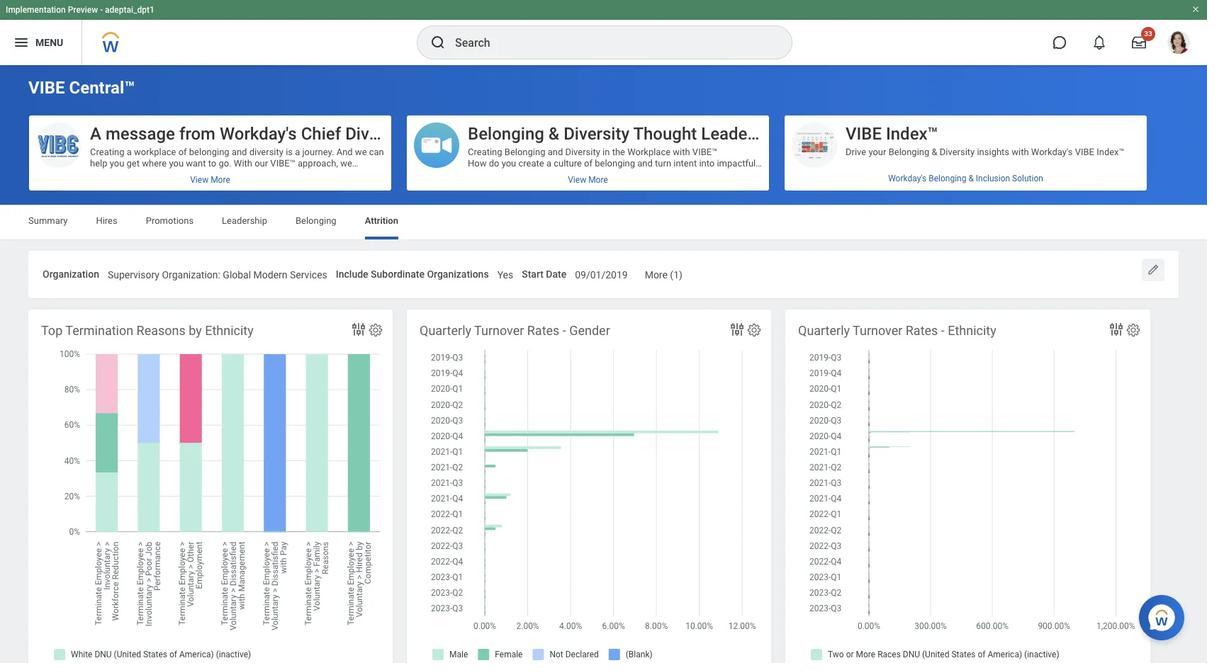 Task type: describe. For each thing, give the bounding box(es) containing it.
your inside coming together on the path to equality learn how companies, leaders, and organizations each play a role in building equality. join the webinar with workday leaders and discover ways to assess your intentions against outcomes and drive real change. watch webinar
[[533, 260, 551, 271]]

central™
[[69, 78, 135, 98]]

with inside creating belonging and diversity in the workplace with vibe™ how do you create a culture of belonging and turn intent into impactful actions? in this webinar, we share our strategies for valuing inclusion, belonging, and equity for all and show how our solutions can help you enable change. watch webinar
[[673, 147, 690, 157]]

reasons
[[137, 323, 186, 338]]

configure quarterly turnover rates - ethnicity image
[[1126, 322, 1141, 338]]

join
[[539, 249, 557, 259]]

diversity inside creating belonging and diversity in the workplace with vibe™ how do you create a culture of belonging and turn intent into impactful actions? in this webinar, we share our strategies for valuing inclusion, belonging, and equity for all and show how our solutions can help you enable change. watch webinar
[[565, 147, 600, 157]]

to left focus
[[974, 169, 982, 180]]

2 horizontal spatial with
[[1012, 147, 1029, 157]]

and up together
[[651, 305, 666, 316]]

belonging & diversity thought leadership
[[468, 124, 786, 144]]

tab list inside main content
[[14, 206, 1193, 240]]

social
[[561, 294, 586, 305]]

our down belonging
[[607, 169, 621, 180]]

& up culture
[[549, 124, 559, 144]]

discover
[[716, 249, 751, 259]]

blog
[[491, 339, 509, 350]]

equality.
[[503, 249, 537, 259]]

can
[[700, 181, 715, 191]]

belonging,
[[468, 181, 510, 191]]

09/01/2019
[[575, 269, 628, 281]]

progress
[[713, 305, 749, 316]]

inbox large image
[[1132, 35, 1146, 50]]

intentions
[[553, 260, 593, 271]]

belonging
[[595, 158, 635, 169]]

and up strategies
[[638, 158, 653, 169]]

webinar,
[[532, 169, 566, 180]]

equity
[[530, 181, 555, 191]]

and up culture
[[548, 147, 563, 157]]

turnover for ethnicity
[[853, 323, 903, 338]]

leaders,
[[562, 237, 594, 248]]

of
[[584, 158, 593, 169]]

our down strategies
[[644, 181, 657, 191]]

we're
[[571, 317, 592, 327]]

diversity inside button
[[345, 124, 411, 144]]

webinar
[[574, 249, 607, 259]]

read
[[468, 339, 489, 350]]

more
[[645, 269, 668, 281]]

& right solution
[[1055, 169, 1060, 180]]

the inside creating belonging and diversity in the workplace with vibe™ how do you create a culture of belonging and turn intent into impactful actions? in this webinar, we share our strategies for valuing inclusion, belonging, and equity for all and show how our solutions can help you enable change. watch webinar
[[612, 147, 625, 157]]

create inside 'uniting at workday for social justice we're taking action to examine our practices and accelerate progress in our company. learn how we're working together to create systemic change both within workday and externally. read blog'
[[676, 317, 701, 327]]

1 vertical spatial workday's
[[1031, 147, 1073, 157]]

2 vertical spatial vibe
[[1075, 147, 1095, 157]]

intent
[[674, 158, 697, 169]]

into
[[699, 158, 715, 169]]

strategies
[[623, 169, 663, 180]]

configure quarterly turnover rates - gender image
[[747, 322, 762, 338]]

quarterly turnover rates - ethnicity
[[798, 323, 997, 338]]

0 horizontal spatial leadership
[[222, 216, 267, 226]]

path
[[568, 226, 587, 237]]

on
[[541, 226, 551, 237]]

and down play
[[698, 249, 714, 259]]

services
[[290, 269, 327, 281]]

turnover for gender
[[474, 323, 524, 338]]

creating
[[468, 147, 502, 157]]

a message from workday's chief diversity officer carin taylor
[[90, 124, 562, 144]]

our down we're
[[468, 317, 481, 327]]

2 vertical spatial the
[[559, 249, 572, 259]]

configure and view chart data image for quarterly turnover rates - ethnicity
[[1108, 321, 1125, 338]]

together
[[502, 226, 538, 237]]

2 vertical spatial workday's
[[888, 174, 927, 184]]

change. inside creating belonging and diversity in the workplace with vibe™ how do you create a culture of belonging and turn intent into impactful actions? in this webinar, we share our strategies for valuing inclusion, belonging, and equity for all and show how our solutions can help you enable change. watch webinar
[[497, 192, 530, 203]]

leaders
[[666, 249, 696, 259]]

justify image
[[13, 34, 30, 51]]

Search Workday  search field
[[455, 27, 763, 58]]

global
[[223, 269, 251, 281]]

and down leaders
[[672, 260, 687, 271]]

configure and view chart data image for top termination reasons by ethnicity
[[350, 321, 367, 338]]

systemic
[[704, 317, 741, 327]]

2 vertical spatial workday
[[548, 328, 583, 339]]

workday's belonging & inclusion solution
[[888, 174, 1043, 184]]

impactful
[[717, 158, 756, 169]]

gender
[[569, 323, 610, 338]]

belonging up the services at the left top of page
[[296, 216, 336, 226]]

a inside creating belonging and diversity in the workplace with vibe™ how do you create a culture of belonging and turn intent into impactful actions? in this webinar, we share our strategies for valuing inclusion, belonging, and equity for all and show how our solutions can help you enable change. watch webinar
[[547, 158, 552, 169]]

taking
[[492, 305, 518, 316]]

change. inside coming together on the path to equality learn how companies, leaders, and organizations each play a role in building equality. join the webinar with workday leaders and discover ways to assess your intentions against outcomes and drive real change. watch webinar
[[729, 260, 761, 271]]

how inside 'uniting at workday for social justice we're taking action to examine our practices and accelerate progress in our company. learn how we're working together to create systemic change both within workday and externally. read blog'
[[551, 317, 568, 327]]

vibe for vibe central™
[[28, 78, 65, 98]]

coming
[[468, 226, 500, 237]]

supervisory organization: global modern services
[[108, 269, 327, 281]]

profile logan mcneil image
[[1168, 31, 1190, 57]]

attrition
[[365, 216, 398, 226]]

a
[[90, 124, 101, 144]]

modern
[[254, 269, 288, 281]]

together
[[629, 317, 663, 327]]

company.
[[484, 317, 523, 327]]

implementation
[[6, 5, 66, 15]]

assess
[[502, 260, 531, 271]]

to right action
[[548, 305, 556, 316]]

in inside creating belonging and diversity in the workplace with vibe™ how do you create a culture of belonging and turn intent into impactful actions? in this webinar, we share our strategies for valuing inclusion, belonging, and equity for all and show how our solutions can help you enable change. watch webinar
[[603, 147, 610, 157]]

search image
[[430, 34, 447, 51]]

(1)
[[670, 269, 683, 281]]

efforts
[[1100, 169, 1128, 180]]

measure relative performance to focus belonging & diversity efforts
[[846, 169, 1128, 180]]

real
[[711, 260, 727, 271]]

performance
[[918, 169, 972, 180]]

belonging left inclusion
[[929, 174, 967, 184]]

33
[[1144, 30, 1153, 38]]

top termination reasons by ethnicity element
[[28, 310, 393, 664]]

start date element
[[575, 260, 628, 286]]

Yes text field
[[497, 261, 513, 285]]

how
[[468, 158, 487, 169]]

working
[[594, 317, 626, 327]]

we're
[[468, 305, 490, 316]]

in
[[505, 169, 512, 180]]

insights
[[977, 147, 1010, 157]]

09/01/2019 text field
[[575, 261, 628, 285]]

watch inside creating belonging and diversity in the workplace with vibe™ how do you create a culture of belonging and turn intent into impactful actions? in this webinar, we share our strategies for valuing inclusion, belonging, and equity for all and show how our solutions can help you enable change. watch webinar
[[468, 203, 494, 214]]

drive
[[689, 260, 709, 271]]

hires
[[96, 216, 117, 226]]

1 vertical spatial for
[[557, 181, 569, 191]]

belonging up creating
[[468, 124, 544, 144]]

quarterly turnover rates - ethnicity element
[[786, 310, 1151, 664]]

supervisory
[[108, 269, 159, 281]]

webinar inside creating belonging and diversity in the workplace with vibe™ how do you create a culture of belonging and turn intent into impactful actions? in this webinar, we share our strategies for valuing inclusion, belonging, and equity for all and show how our solutions can help you enable change. watch webinar
[[496, 203, 530, 214]]

organizations
[[427, 269, 489, 280]]

Supervisory Organization: Global Modern Services text field
[[108, 261, 327, 285]]

by
[[189, 323, 202, 338]]

termination
[[65, 323, 133, 338]]

0 vertical spatial for
[[666, 169, 677, 180]]

play
[[694, 237, 711, 248]]

we
[[568, 169, 580, 180]]

relative
[[884, 169, 916, 180]]

configure top termination reasons by ethnicity image
[[368, 322, 384, 338]]

create inside creating belonging and diversity in the workplace with vibe™ how do you create a culture of belonging and turn intent into impactful actions? in this webinar, we share our strategies for valuing inclusion, belonging, and equity for all and show how our solutions can help you enable change. watch webinar
[[519, 158, 544, 169]]

how inside creating belonging and diversity in the workplace with vibe™ how do you create a culture of belonging and turn intent into impactful actions? in this webinar, we share our strategies for valuing inclusion, belonging, and equity for all and show how our solutions can help you enable change. watch webinar
[[624, 181, 642, 191]]

workday inside coming together on the path to equality learn how companies, leaders, and organizations each play a role in building equality. join the webinar with workday leaders and discover ways to assess your intentions against outcomes and drive real change. watch webinar
[[628, 249, 664, 259]]



Task type: vqa. For each thing, say whether or not it's contained in the screenshot.
9th row from the bottom of the REGULAR PAYROLL PROCESSING element
no



Task type: locate. For each thing, give the bounding box(es) containing it.
belonging down taylor
[[505, 147, 545, 157]]

0 vertical spatial workday
[[628, 249, 664, 259]]

how up "equality."
[[493, 237, 511, 248]]

with right the insights
[[1012, 147, 1029, 157]]

- for quarterly turnover rates - gender
[[563, 323, 566, 338]]

1 horizontal spatial ethnicity
[[948, 323, 997, 338]]

culture
[[554, 158, 582, 169]]

- for quarterly turnover rates - ethnicity
[[941, 323, 945, 338]]

configure and view chart data image
[[729, 321, 746, 338]]

1 horizontal spatial your
[[869, 147, 886, 157]]

for left all
[[557, 181, 569, 191]]

at
[[499, 294, 507, 305]]

menu button
[[0, 20, 82, 65]]

workday
[[628, 249, 664, 259], [509, 294, 545, 305], [548, 328, 583, 339]]

1 horizontal spatial -
[[563, 323, 566, 338]]

edit image
[[1146, 263, 1161, 277]]

quarterly turnover rates - gender
[[420, 323, 610, 338]]

top termination reasons by ethnicity
[[41, 323, 254, 338]]

vibe central™
[[28, 78, 135, 98]]

workday down we're
[[548, 328, 583, 339]]

drive your belonging & diversity insights with workday's vibe index™
[[846, 147, 1125, 157]]

2 horizontal spatial workday's
[[1031, 147, 1073, 157]]

watch inside coming together on the path to equality learn how companies, leaders, and organizations each play a role in building equality. join the webinar with workday leaders and discover ways to assess your intentions against outcomes and drive real change. watch webinar
[[468, 271, 494, 282]]

1 vertical spatial watch
[[468, 271, 494, 282]]

externally.
[[603, 328, 645, 339]]

2 rates from the left
[[906, 323, 938, 338]]

vibe for vibe index™
[[846, 124, 882, 144]]

in inside 'uniting at workday for social justice we're taking action to examine our practices and accelerate progress in our company. learn how we're working together to create systemic change both within workday and externally. read blog'
[[752, 305, 759, 316]]

2 webinar from the top
[[496, 271, 530, 282]]

leadership up global
[[222, 216, 267, 226]]

1 vertical spatial you
[[737, 181, 751, 191]]

watch down the ways
[[468, 271, 494, 282]]

menu banner
[[0, 0, 1207, 65]]

2 horizontal spatial how
[[624, 181, 642, 191]]

how
[[624, 181, 642, 191], [493, 237, 511, 248], [551, 317, 568, 327]]

1 watch from the top
[[468, 203, 494, 214]]

for inside 'uniting at workday for social justice we're taking action to examine our practices and accelerate progress in our company. learn how we're working together to create systemic change both within workday and externally. read blog'
[[547, 294, 559, 305]]

change.
[[497, 192, 530, 203], [729, 260, 761, 271]]

1 vertical spatial how
[[493, 237, 511, 248]]

our down justice on the top of page
[[595, 305, 609, 316]]

workday's inside button
[[220, 124, 297, 144]]

2 quarterly from the left
[[798, 323, 850, 338]]

webinar
[[496, 203, 530, 214], [496, 271, 530, 282]]

ethnicity for top termination reasons by ethnicity
[[205, 323, 254, 338]]

2 vertical spatial for
[[547, 294, 559, 305]]

equality
[[600, 226, 632, 237]]

uniting at workday for social justice we're taking action to examine our practices and accelerate progress in our company. learn how we're working together to create systemic change both within workday and externally. read blog
[[468, 294, 759, 350]]

in
[[603, 147, 610, 157], [738, 237, 745, 248], [752, 305, 759, 316]]

0 vertical spatial learn
[[468, 237, 491, 248]]

1 vertical spatial webinar
[[496, 271, 530, 282]]

vibe index™
[[846, 124, 938, 144]]

adeptai_dpt1
[[105, 5, 154, 15]]

1 vertical spatial create
[[676, 317, 701, 327]]

both
[[500, 328, 519, 339]]

you down inclusion,
[[737, 181, 751, 191]]

33 button
[[1124, 27, 1156, 58]]

organizations
[[614, 237, 670, 248]]

0 horizontal spatial index™
[[886, 124, 938, 144]]

within
[[521, 328, 546, 339]]

1 horizontal spatial quarterly
[[798, 323, 850, 338]]

0 horizontal spatial you
[[502, 158, 516, 169]]

turnover
[[474, 323, 524, 338], [853, 323, 903, 338]]

change
[[468, 328, 498, 339]]

quarterly turnover rates - gender element
[[407, 310, 771, 664]]

quarterly for quarterly turnover rates - ethnicity
[[798, 323, 850, 338]]

tab list
[[14, 206, 1193, 240]]

0 vertical spatial you
[[502, 158, 516, 169]]

0 vertical spatial workday's
[[220, 124, 297, 144]]

0 vertical spatial vibe
[[28, 78, 65, 98]]

1 vertical spatial workday
[[509, 294, 545, 305]]

0 vertical spatial webinar
[[496, 203, 530, 214]]

1 vertical spatial index™
[[1097, 147, 1125, 157]]

solution
[[1012, 174, 1043, 184]]

in right role
[[738, 237, 745, 248]]

0 horizontal spatial change.
[[497, 192, 530, 203]]

0 horizontal spatial turnover
[[474, 323, 524, 338]]

1 horizontal spatial rates
[[906, 323, 938, 338]]

workday's right from
[[220, 124, 297, 144]]

rates for ethnicity
[[906, 323, 938, 338]]

0 horizontal spatial learn
[[468, 237, 491, 248]]

workplace
[[628, 147, 671, 157]]

focus
[[984, 169, 1009, 180]]

main content
[[0, 65, 1207, 664]]

quarterly for quarterly turnover rates - gender
[[420, 323, 471, 338]]

the up belonging
[[612, 147, 625, 157]]

how down the examine
[[551, 317, 568, 327]]

help
[[717, 181, 734, 191]]

1 horizontal spatial vibe
[[846, 124, 882, 144]]

& up performance
[[932, 147, 938, 157]]

with up intent
[[673, 147, 690, 157]]

practices
[[611, 305, 649, 316]]

2 configure and view chart data image from the left
[[1108, 321, 1125, 338]]

in up belonging
[[603, 147, 610, 157]]

create down accelerate
[[676, 317, 701, 327]]

index™ up relative
[[886, 124, 938, 144]]

organization element
[[108, 260, 327, 286]]

vibe™
[[693, 147, 718, 157]]

configure and view chart data image inside quarterly turnover rates - ethnicity element
[[1108, 321, 1125, 338]]

a up 'webinar,' at the top
[[547, 158, 552, 169]]

0 vertical spatial your
[[869, 147, 886, 157]]

0 horizontal spatial workday
[[509, 294, 545, 305]]

summary
[[28, 216, 68, 226]]

workday up action
[[509, 294, 545, 305]]

and down this
[[512, 181, 528, 191]]

1 horizontal spatial learn
[[526, 317, 549, 327]]

and
[[548, 147, 563, 157], [638, 158, 653, 169], [512, 181, 528, 191], [583, 181, 598, 191], [596, 237, 612, 248], [698, 249, 714, 259], [672, 260, 687, 271], [651, 305, 666, 316], [586, 328, 601, 339]]

the
[[612, 147, 625, 157], [553, 226, 566, 237], [559, 249, 572, 259]]

2 horizontal spatial -
[[941, 323, 945, 338]]

1 horizontal spatial create
[[676, 317, 701, 327]]

webinar inside coming together on the path to equality learn how companies, leaders, and organizations each play a role in building equality. join the webinar with workday leaders and discover ways to assess your intentions against outcomes and drive real change. watch webinar
[[496, 271, 530, 282]]

0 vertical spatial how
[[624, 181, 642, 191]]

0 vertical spatial the
[[612, 147, 625, 157]]

1 rates from the left
[[527, 323, 560, 338]]

0 horizontal spatial workday's
[[220, 124, 297, 144]]

1 horizontal spatial a
[[713, 237, 718, 248]]

date
[[546, 269, 567, 280]]

1 vertical spatial leadership
[[222, 216, 267, 226]]

enable
[[468, 192, 495, 203]]

with inside coming together on the path to equality learn how companies, leaders, and organizations each play a role in building equality. join the webinar with workday leaders and discover ways to assess your intentions against outcomes and drive real change. watch webinar
[[609, 249, 626, 259]]

a message from workday's chief diversity officer carin taylor button
[[29, 116, 562, 191]]

valuing
[[680, 169, 709, 180]]

0 horizontal spatial quarterly
[[420, 323, 471, 338]]

belonging up relative
[[889, 147, 930, 157]]

0 vertical spatial leadership
[[701, 124, 786, 144]]

2 ethnicity from the left
[[948, 323, 997, 338]]

0 horizontal spatial your
[[533, 260, 551, 271]]

1 vertical spatial in
[[738, 237, 745, 248]]

in inside coming together on the path to equality learn how companies, leaders, and organizations each play a role in building equality. join the webinar with workday leaders and discover ways to assess your intentions against outcomes and drive real change. watch webinar
[[738, 237, 745, 248]]

the right "on"
[[553, 226, 566, 237]]

1 horizontal spatial leadership
[[701, 124, 786, 144]]

close environment banner image
[[1192, 5, 1200, 13]]

the up intentions
[[559, 249, 572, 259]]

create
[[519, 158, 544, 169], [676, 317, 701, 327]]

inclusion
[[976, 174, 1010, 184]]

webinar up together
[[496, 203, 530, 214]]

a inside coming together on the path to equality learn how companies, leaders, and organizations each play a role in building equality. join the webinar with workday leaders and discover ways to assess your intentions against outcomes and drive real change. watch webinar
[[713, 237, 718, 248]]

to
[[974, 169, 982, 180], [590, 226, 598, 237], [491, 260, 499, 271], [548, 305, 556, 316], [665, 317, 674, 327]]

in up configure quarterly turnover rates - gender image
[[752, 305, 759, 316]]

rates for gender
[[527, 323, 560, 338]]

1 horizontal spatial in
[[738, 237, 745, 248]]

0 horizontal spatial vibe
[[28, 78, 65, 98]]

workday's right measure
[[888, 174, 927, 184]]

message
[[106, 124, 175, 144]]

how down strategies
[[624, 181, 642, 191]]

ethnicity
[[205, 323, 254, 338], [948, 323, 997, 338]]

2 horizontal spatial in
[[752, 305, 759, 316]]

workday's belonging & inclusion solution link
[[785, 168, 1147, 189]]

0 vertical spatial watch
[[468, 203, 494, 214]]

1 horizontal spatial index™
[[1097, 147, 1125, 157]]

to right the path
[[590, 226, 598, 237]]

& left inclusion
[[969, 174, 974, 184]]

0 horizontal spatial a
[[547, 158, 552, 169]]

0 horizontal spatial how
[[493, 237, 511, 248]]

webinar down assess on the left top
[[496, 271, 530, 282]]

1 vertical spatial the
[[553, 226, 566, 237]]

1 turnover from the left
[[474, 323, 524, 338]]

0 vertical spatial a
[[547, 158, 552, 169]]

1 vertical spatial vibe
[[846, 124, 882, 144]]

1 horizontal spatial with
[[673, 147, 690, 157]]

include
[[336, 269, 368, 280]]

for up solutions
[[666, 169, 677, 180]]

2 turnover from the left
[[853, 323, 903, 338]]

0 horizontal spatial with
[[609, 249, 626, 259]]

1 horizontal spatial turnover
[[853, 323, 903, 338]]

for left the social
[[547, 294, 559, 305]]

workday's up solution
[[1031, 147, 1073, 157]]

organization
[[43, 269, 99, 280]]

quarterly up read
[[420, 323, 471, 338]]

companies,
[[513, 237, 560, 248]]

learn down coming
[[468, 237, 491, 248]]

change. down the discover
[[729, 260, 761, 271]]

1 webinar from the top
[[496, 203, 530, 214]]

do
[[489, 158, 499, 169]]

with up 'against'
[[609, 249, 626, 259]]

a
[[547, 158, 552, 169], [713, 237, 718, 248]]

inclusion,
[[711, 169, 750, 180]]

chief
[[301, 124, 341, 144]]

0 vertical spatial index™
[[886, 124, 938, 144]]

to down building
[[491, 260, 499, 271]]

configure and view chart data image left configure top termination reasons by ethnicity image
[[350, 321, 367, 338]]

your right drive
[[869, 147, 886, 157]]

leadership
[[701, 124, 786, 144], [222, 216, 267, 226]]

learn inside 'uniting at workday for social justice we're taking action to examine our practices and accelerate progress in our company. learn how we're working together to create systemic change both within workday and externally. read blog'
[[526, 317, 549, 327]]

0 horizontal spatial create
[[519, 158, 544, 169]]

learn up "within"
[[526, 317, 549, 327]]

more (1)
[[645, 269, 683, 281]]

0 vertical spatial change.
[[497, 192, 530, 203]]

main content containing vibe central™
[[0, 65, 1207, 664]]

1 horizontal spatial how
[[551, 317, 568, 327]]

include subordinate organizations
[[336, 269, 489, 280]]

1 vertical spatial your
[[533, 260, 551, 271]]

create up this
[[519, 158, 544, 169]]

our
[[607, 169, 621, 180], [644, 181, 657, 191], [595, 305, 609, 316], [468, 317, 481, 327]]

1 horizontal spatial change.
[[729, 260, 761, 271]]

1 quarterly from the left
[[420, 323, 471, 338]]

1 vertical spatial a
[[713, 237, 718, 248]]

change. down the in
[[497, 192, 530, 203]]

2 vertical spatial in
[[752, 305, 759, 316]]

watch down enable
[[468, 203, 494, 214]]

belonging inside creating belonging and diversity in the workplace with vibe™ how do you create a culture of belonging and turn intent into impactful actions? in this webinar, we share our strategies for valuing inclusion, belonging, and equity for all and show how our solutions can help you enable change. watch webinar
[[505, 147, 545, 157]]

include subordinate organizations element
[[497, 260, 513, 286]]

quarterly
[[420, 323, 471, 338], [798, 323, 850, 338]]

how inside coming together on the path to equality learn how companies, leaders, and organizations each play a role in building equality. join the webinar with workday leaders and discover ways to assess your intentions against outcomes and drive real change. watch webinar
[[493, 237, 511, 248]]

ethnicity for quarterly turnover rates - ethnicity
[[948, 323, 997, 338]]

from
[[179, 124, 216, 144]]

belonging right focus
[[1012, 169, 1052, 180]]

you up the in
[[502, 158, 516, 169]]

creating belonging and diversity in the workplace with vibe™ how do you create a culture of belonging and turn intent into impactful actions? in this webinar, we share our strategies for valuing inclusion, belonging, and equity for all and show how our solutions can help you enable change. watch webinar
[[468, 147, 756, 214]]

show
[[600, 181, 622, 191]]

all
[[571, 181, 580, 191]]

to down accelerate
[[665, 317, 674, 327]]

preview
[[68, 5, 98, 15]]

0 horizontal spatial in
[[603, 147, 610, 157]]

configure and view chart data image left configure quarterly turnover rates - ethnicity "icon"
[[1108, 321, 1125, 338]]

2 watch from the top
[[468, 271, 494, 282]]

0 vertical spatial create
[[519, 158, 544, 169]]

action
[[520, 305, 545, 316]]

a left role
[[713, 237, 718, 248]]

organization:
[[162, 269, 220, 281]]

index™ up efforts
[[1097, 147, 1125, 157]]

building
[[468, 249, 500, 259]]

quarterly right configure quarterly turnover rates - gender image
[[798, 323, 850, 338]]

workday up outcomes on the right of page
[[628, 249, 664, 259]]

and down we're
[[586, 328, 601, 339]]

0 horizontal spatial configure and view chart data image
[[350, 321, 367, 338]]

subordinate
[[371, 269, 425, 280]]

2 horizontal spatial vibe
[[1075, 147, 1095, 157]]

More (1) text field
[[645, 261, 683, 285]]

1 ethnicity from the left
[[205, 323, 254, 338]]

0 horizontal spatial -
[[100, 5, 103, 15]]

0 horizontal spatial ethnicity
[[205, 323, 254, 338]]

accelerate
[[668, 305, 711, 316]]

0 vertical spatial in
[[603, 147, 610, 157]]

0 horizontal spatial rates
[[527, 323, 560, 338]]

and down equality
[[596, 237, 612, 248]]

thought
[[633, 124, 697, 144]]

1 horizontal spatial workday's
[[888, 174, 927, 184]]

1 configure and view chart data image from the left
[[350, 321, 367, 338]]

1 horizontal spatial workday
[[548, 328, 583, 339]]

workday's
[[220, 124, 297, 144], [1031, 147, 1073, 157], [888, 174, 927, 184]]

1 horizontal spatial configure and view chart data image
[[1108, 321, 1125, 338]]

1 vertical spatial change.
[[729, 260, 761, 271]]

notifications large image
[[1092, 35, 1107, 50]]

justice
[[588, 294, 618, 305]]

1 horizontal spatial you
[[737, 181, 751, 191]]

2 horizontal spatial workday
[[628, 249, 664, 259]]

uniting
[[468, 294, 497, 305]]

configure and view chart data image
[[350, 321, 367, 338], [1108, 321, 1125, 338]]

leadership up impactful
[[701, 124, 786, 144]]

and down share
[[583, 181, 598, 191]]

-
[[100, 5, 103, 15], [563, 323, 566, 338], [941, 323, 945, 338]]

learn inside coming together on the path to equality learn how companies, leaders, and organizations each play a role in building equality. join the webinar with workday leaders and discover ways to assess your intentions against outcomes and drive real change. watch webinar
[[468, 237, 491, 248]]

1 vertical spatial learn
[[526, 317, 549, 327]]

- inside the menu banner
[[100, 5, 103, 15]]

your down "join"
[[533, 260, 551, 271]]

taylor
[[515, 124, 562, 144]]

learn
[[468, 237, 491, 248], [526, 317, 549, 327]]

2 vertical spatial how
[[551, 317, 568, 327]]

tab list containing summary
[[14, 206, 1193, 240]]

carin
[[471, 124, 512, 144]]

belonging
[[468, 124, 544, 144], [505, 147, 545, 157], [889, 147, 930, 157], [1012, 169, 1052, 180], [929, 174, 967, 184], [296, 216, 336, 226]]



